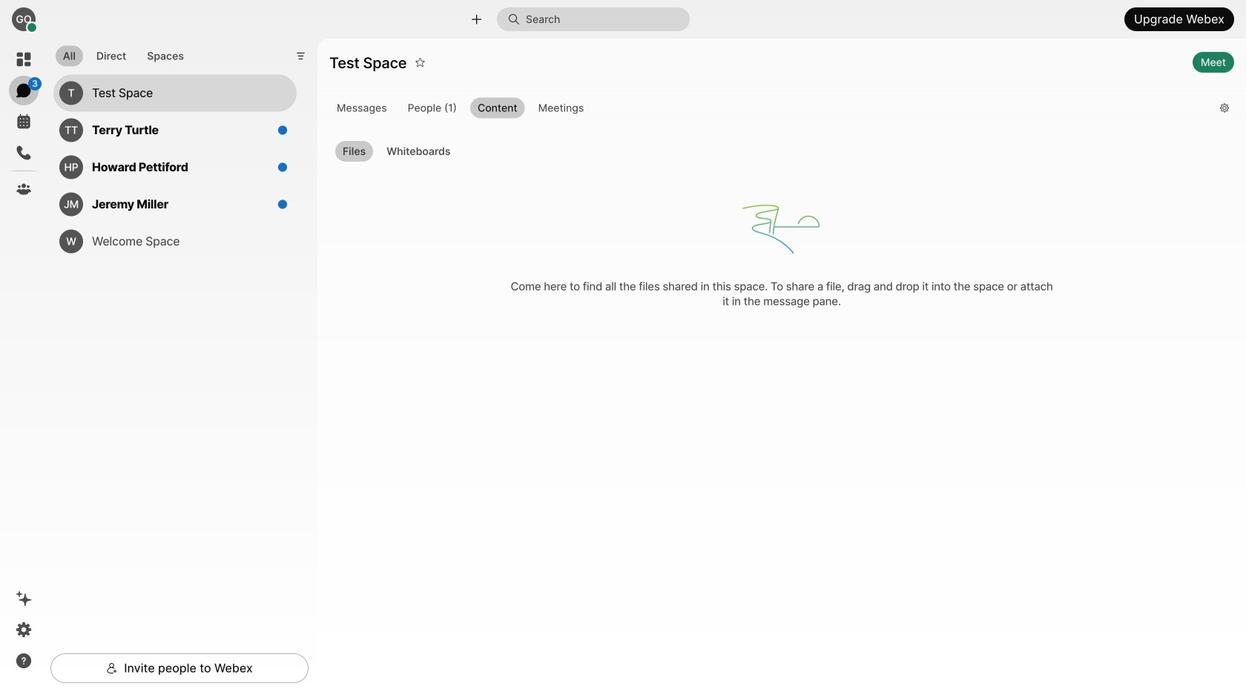Task type: locate. For each thing, give the bounding box(es) containing it.
help image
[[15, 652, 33, 670]]

group
[[329, 98, 1209, 122]]

0 horizontal spatial wrapper image
[[27, 22, 37, 33]]

wrapper image
[[508, 13, 526, 25], [27, 22, 37, 33], [106, 663, 118, 674]]

view space settings image
[[1220, 96, 1230, 120]]

teams, has no new notifications image
[[15, 180, 33, 198]]

webex tab list
[[9, 45, 42, 204]]

connect people image
[[470, 12, 484, 26]]

navigation
[[0, 39, 47, 689]]

test space list item
[[53, 75, 297, 112]]

1 horizontal spatial wrapper image
[[106, 663, 118, 674]]

new messages image
[[278, 125, 288, 135], [278, 125, 288, 135], [278, 199, 288, 210]]

new messages image for terry turtle, new messages list item
[[278, 125, 288, 135]]

tab list
[[52, 37, 195, 71]]

new messages image
[[278, 162, 288, 173], [278, 162, 288, 173], [278, 199, 288, 210]]



Task type: vqa. For each thing, say whether or not it's contained in the screenshot.
New messages icon associated with New messages image associated with Howard Pettiford, New messages list item
yes



Task type: describe. For each thing, give the bounding box(es) containing it.
dashboard image
[[15, 50, 33, 68]]

welcome space list item
[[53, 223, 297, 260]]

wrapper image
[[15, 82, 33, 99]]

new messages image for jeremy miller, new messages list item
[[278, 199, 288, 210]]

new messages image for the howard pettiford, new messages list item
[[278, 162, 288, 173]]

terry turtle, new messages list item
[[53, 112, 297, 149]]

new messages image for jeremy miller, new messages list item
[[278, 199, 288, 210]]

jeremy miller, new messages list item
[[53, 186, 297, 223]]

settings image
[[15, 621, 33, 639]]

howard pettiford, new messages list item
[[53, 149, 297, 186]]

what's new image
[[15, 590, 33, 608]]

meetings image
[[15, 113, 33, 131]]

calls image
[[15, 144, 33, 162]]

add to favorites image
[[415, 50, 425, 74]]

filter by image
[[295, 50, 307, 62]]

2 horizontal spatial wrapper image
[[508, 13, 526, 25]]



